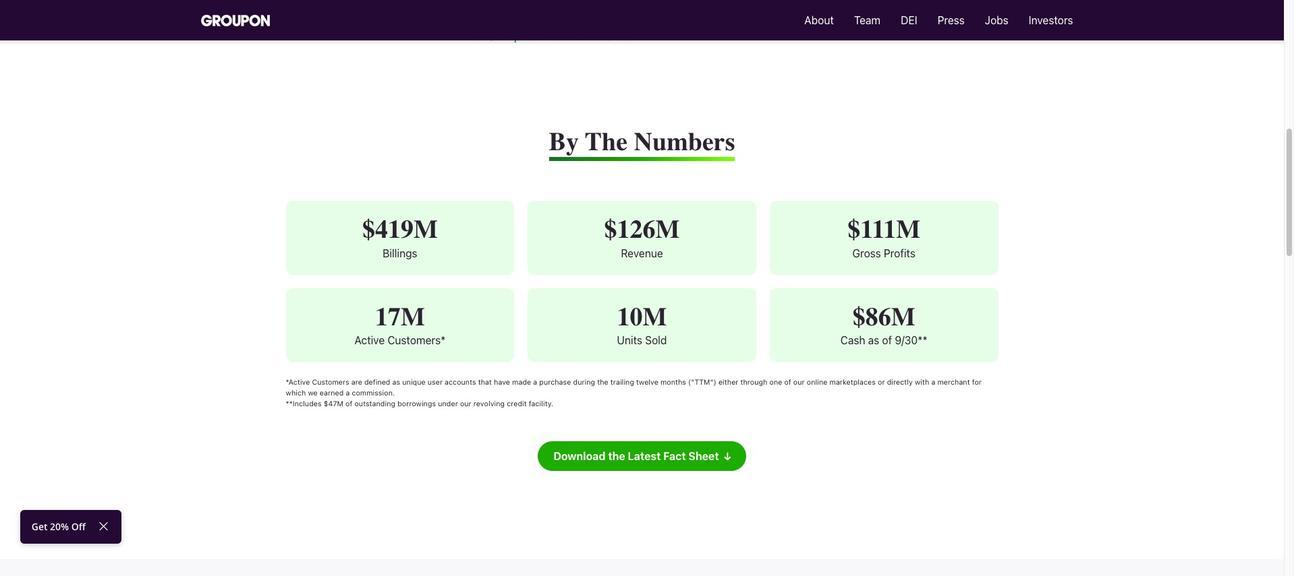 Task type: describe. For each thing, give the bounding box(es) containing it.
customers*
[[388, 335, 446, 347]]

press link
[[931, 5, 971, 35]]

for
[[972, 379, 982, 387]]

a right with
[[931, 379, 935, 387]]

$111m gross profits
[[848, 215, 920, 259]]

have inside if you are a customer or merchant and have a question, please contact our customer service or groupon merchant teams.
[[688, 10, 714, 25]]

facility.
[[529, 400, 553, 408]]

are for a
[[506, 10, 524, 25]]

1 vertical spatial of
[[784, 379, 791, 387]]

$126m
[[604, 215, 680, 245]]

billings
[[383, 247, 417, 259]]

jobs link
[[978, 5, 1015, 35]]

accounts
[[445, 379, 476, 387]]

outstanding
[[355, 400, 395, 408]]

cash
[[841, 335, 865, 347]]

get
[[32, 521, 48, 534]]

made
[[512, 379, 531, 387]]

have inside *active customers are defined as unique user accounts that have made a purchase during the trailing twelve months ("ttm") either through one of our online marketplaces or directly with a merchant for which we earned a commission. **includes $47m of outstanding borrowings under our revolving credit facility. download the latest fact sheet
[[494, 379, 510, 387]]

a right "made" on the bottom of page
[[533, 379, 537, 387]]

1 horizontal spatial or
[[593, 10, 604, 25]]

the
[[585, 127, 628, 157]]

defined
[[364, 379, 390, 387]]

9/30**
[[895, 335, 927, 347]]

of inside $86m cash as of 9/30**
[[882, 335, 892, 347]]

under
[[438, 400, 458, 408]]

about
[[804, 14, 834, 26]]

units
[[617, 335, 642, 347]]

sold
[[645, 335, 667, 347]]

download the latest fact sheet link
[[538, 442, 746, 472]]

2 vertical spatial our
[[460, 400, 471, 408]]

10m
[[617, 302, 667, 332]]

1 vertical spatial the
[[608, 451, 625, 463]]

user
[[428, 379, 443, 387]]

with
[[915, 379, 929, 387]]

sheet
[[689, 451, 719, 463]]

customer service link
[[889, 10, 989, 25]]

10m units sold
[[617, 302, 667, 347]]

a right earned on the left of the page
[[346, 389, 350, 398]]

$86m
[[853, 302, 915, 332]]

by the numbers
[[549, 127, 735, 157]]

that
[[478, 379, 492, 387]]

17m
[[375, 302, 425, 332]]

twelve
[[636, 379, 658, 387]]

contact
[[822, 10, 864, 25]]

marketplaces
[[830, 379, 876, 387]]

unique
[[402, 379, 426, 387]]

*active customers are defined as unique user accounts that have made a purchase during the trailing twelve months ("ttm") either through one of our online marketplaces or directly with a merchant for which we earned a commission. **includes $47m of outstanding borrowings under our revolving credit facility. download the latest fact sheet
[[286, 379, 982, 463]]

customers
[[312, 379, 349, 387]]

team link
[[847, 5, 887, 35]]

during
[[573, 379, 595, 387]]

$86m cash as of 9/30**
[[841, 302, 927, 347]]

months
[[661, 379, 686, 387]]

investors link
[[1022, 5, 1080, 35]]

teams.
[[595, 29, 633, 43]]

20%
[[50, 521, 69, 534]]

as inside *active customers are defined as unique user accounts that have made a purchase during the trailing twelve months ("ttm") either through one of our online marketplaces or directly with a merchant for which we earned a commission. **includes $47m of outstanding borrowings under our revolving credit facility. download the latest fact sheet
[[392, 379, 400, 387]]

groupon
[[487, 29, 535, 43]]

service
[[947, 10, 989, 25]]



Task type: vqa. For each thing, say whether or not it's contained in the screenshot.


Task type: locate. For each thing, give the bounding box(es) containing it.
1 horizontal spatial as
[[868, 335, 879, 347]]

0 vertical spatial have
[[688, 10, 714, 25]]

1 horizontal spatial are
[[506, 10, 524, 25]]

press
[[938, 14, 965, 26]]

2 vertical spatial of
[[345, 400, 352, 408]]

gross
[[852, 247, 881, 259]]

fact
[[663, 451, 686, 463]]

0 vertical spatial our
[[868, 10, 886, 25]]

merchant
[[539, 29, 592, 43]]

0 vertical spatial merchant
[[607, 10, 660, 25]]

or left directly
[[878, 379, 885, 387]]

1 vertical spatial are
[[351, 379, 362, 387]]

which
[[286, 389, 306, 398]]

0 vertical spatial the
[[597, 379, 608, 387]]

and
[[664, 10, 685, 25]]

customer
[[889, 10, 944, 25]]

commission.
[[352, 389, 395, 398]]

are inside if you are a customer or merchant and have a question, please contact our customer service or groupon merchant teams.
[[506, 10, 524, 25]]

groupon merchant link
[[487, 29, 592, 43]]

are up commission.
[[351, 379, 362, 387]]

question,
[[727, 10, 779, 25]]

active
[[354, 335, 385, 347]]

are inside *active customers are defined as unique user accounts that have made a purchase during the trailing twelve months ("ttm") either through one of our online marketplaces or directly with a merchant for which we earned a commission. **includes $47m of outstanding borrowings under our revolving credit facility. download the latest fact sheet
[[351, 379, 362, 387]]

please
[[782, 10, 819, 25]]

0 horizontal spatial merchant
[[607, 10, 660, 25]]

if you are a customer or merchant and have a question, please contact our customer service or groupon merchant teams.
[[472, 10, 989, 43]]

merchant inside *active customers are defined as unique user accounts that have made a purchase during the trailing twelve months ("ttm") either through one of our online marketplaces or directly with a merchant for which we earned a commission. **includes $47m of outstanding borrowings under our revolving credit facility. download the latest fact sheet
[[938, 379, 970, 387]]

2 vertical spatial or
[[878, 379, 885, 387]]

off
[[71, 521, 86, 534]]

0 vertical spatial as
[[868, 335, 879, 347]]

numbers
[[634, 127, 735, 157]]

have right that
[[494, 379, 510, 387]]

our right the under
[[460, 400, 471, 408]]

dei link
[[894, 5, 924, 35]]

revenue
[[621, 247, 663, 259]]

2 horizontal spatial of
[[882, 335, 892, 347]]

1 vertical spatial have
[[494, 379, 510, 387]]

purchase
[[539, 379, 571, 387]]

$111m
[[848, 215, 920, 245]]

a
[[527, 10, 533, 25], [717, 10, 724, 25], [533, 379, 537, 387], [931, 379, 935, 387], [346, 389, 350, 398]]

1 horizontal spatial of
[[784, 379, 791, 387]]

1 horizontal spatial merchant
[[938, 379, 970, 387]]

as left "unique"
[[392, 379, 400, 387]]

or inside *active customers are defined as unique user accounts that have made a purchase during the trailing twelve months ("ttm") either through one of our online marketplaces or directly with a merchant for which we earned a commission. **includes $47m of outstanding borrowings under our revolving credit facility. download the latest fact sheet
[[878, 379, 885, 387]]

dei
[[901, 14, 917, 26]]

the left latest
[[608, 451, 625, 463]]

0 vertical spatial are
[[506, 10, 524, 25]]

as right cash
[[868, 335, 879, 347]]

investors
[[1029, 14, 1073, 26]]

0 vertical spatial or
[[593, 10, 604, 25]]

borrowings
[[397, 400, 436, 408]]

about link
[[798, 5, 841, 35]]

merchant
[[607, 10, 660, 25], [938, 379, 970, 387]]

2 horizontal spatial our
[[868, 10, 886, 25]]

of right $47m
[[345, 400, 352, 408]]

revolving
[[474, 400, 505, 408]]

our left online
[[793, 379, 805, 387]]

merchant up teams.
[[607, 10, 660, 25]]

get 20% off
[[32, 521, 86, 534]]

$126m revenue
[[604, 215, 680, 259]]

0 horizontal spatial are
[[351, 379, 362, 387]]

1 horizontal spatial our
[[793, 379, 805, 387]]

1 vertical spatial as
[[392, 379, 400, 387]]

a left the question,
[[717, 10, 724, 25]]

either
[[719, 379, 738, 387]]

$419m billings
[[362, 215, 438, 259]]

("ttm")
[[688, 379, 716, 387]]

17m active customers*
[[354, 302, 446, 347]]

are for defined
[[351, 379, 362, 387]]

jobs
[[985, 14, 1009, 26]]

profits
[[884, 247, 916, 259]]

1 vertical spatial our
[[793, 379, 805, 387]]

download
[[554, 451, 606, 463]]

our inside if you are a customer or merchant and have a question, please contact our customer service or groupon merchant teams.
[[868, 10, 886, 25]]

0 horizontal spatial as
[[392, 379, 400, 387]]

the
[[597, 379, 608, 387], [608, 451, 625, 463]]

of right one
[[784, 379, 791, 387]]

of down $86m
[[882, 335, 892, 347]]

0 vertical spatial of
[[882, 335, 892, 347]]

earned
[[320, 389, 344, 398]]

through
[[741, 379, 767, 387]]

merchant inside if you are a customer or merchant and have a question, please contact our customer service or groupon merchant teams.
[[607, 10, 660, 25]]

2 horizontal spatial or
[[878, 379, 885, 387]]

if
[[472, 10, 479, 25]]

as
[[868, 335, 879, 347], [392, 379, 400, 387]]

0 horizontal spatial our
[[460, 400, 471, 408]]

or down if
[[472, 29, 483, 43]]

the right 'during'
[[597, 379, 608, 387]]

are up groupon at the left of page
[[506, 10, 524, 25]]

team
[[854, 14, 881, 26]]

1 vertical spatial or
[[472, 29, 483, 43]]

$47m
[[324, 400, 343, 408]]

customer
[[536, 10, 589, 25]]

**includes
[[286, 400, 322, 408]]

or
[[593, 10, 604, 25], [472, 29, 483, 43], [878, 379, 885, 387]]

online
[[807, 379, 828, 387]]

merchant left for
[[938, 379, 970, 387]]

0 horizontal spatial have
[[494, 379, 510, 387]]

0 horizontal spatial or
[[472, 29, 483, 43]]

as inside $86m cash as of 9/30**
[[868, 335, 879, 347]]

we
[[308, 389, 318, 398]]

directly
[[887, 379, 913, 387]]

a up groupon merchant 'link'
[[527, 10, 533, 25]]

1 vertical spatial merchant
[[938, 379, 970, 387]]

have right "and"
[[688, 10, 714, 25]]

*active
[[286, 379, 310, 387]]

1 horizontal spatial have
[[688, 10, 714, 25]]

one
[[770, 379, 782, 387]]

you
[[482, 10, 503, 25]]

credit
[[507, 400, 527, 408]]

by
[[549, 127, 579, 157]]

trailing
[[610, 379, 634, 387]]

0 horizontal spatial of
[[345, 400, 352, 408]]

of
[[882, 335, 892, 347], [784, 379, 791, 387], [345, 400, 352, 408]]

have
[[688, 10, 714, 25], [494, 379, 510, 387]]

our
[[868, 10, 886, 25], [793, 379, 805, 387], [460, 400, 471, 408]]

latest
[[628, 451, 661, 463]]

$419m
[[362, 215, 438, 245]]

our left dei
[[868, 10, 886, 25]]

or up teams.
[[593, 10, 604, 25]]



